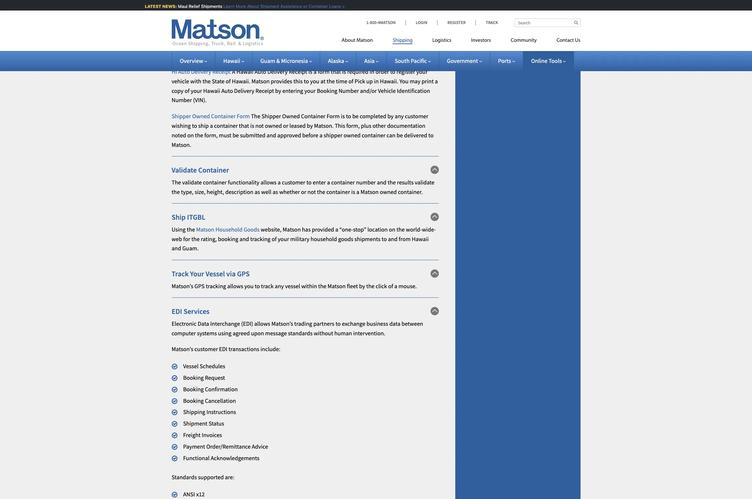 Task type: describe. For each thing, give the bounding box(es) containing it.
track link
[[476, 20, 498, 25]]

hawaii right a
[[237, 68, 254, 76]]

by right the fleet
[[359, 283, 365, 290]]

and inside the validate container functionality allows a customer to enter a container number and the results validate the type, size, height, description as well as whether or not the container is a matson owned
[[377, 179, 387, 186]]

owned inside the shipper owned container form is to be completed by any customer wishing to ship a container that is not owned or leased by matson. this form, plus other documentation noted on the form, must be submitted and approved before a shipper owned container can be delivered to matson.
[[282, 113, 300, 120]]

exchange
[[342, 320, 366, 328]]

enter
[[313, 179, 326, 186]]

track for track link
[[486, 20, 498, 25]]

0 horizontal spatial number
[[172, 96, 192, 104]]

that inside that has: claims against loss, shortage, or damage of freight.
[[392, 42, 402, 50]]

register
[[448, 20, 466, 25]]

learn
[[220, 4, 231, 9]]

acknowledgements
[[211, 455, 260, 462]]

validate container
[[172, 166, 229, 175]]

shipping for shipping instructions
[[183, 409, 205, 416]]

1 horizontal spatial edi
[[219, 346, 227, 353]]

and inside this form is to be completed by any customer wishing to establish credit for the purpose of conducting business with matson navigation company. customers are welcome to fill out a credit application and submit them online.
[[201, 26, 210, 34]]

(vin)
[[193, 96, 205, 104]]

1 horizontal spatial for
[[223, 42, 230, 50]]

well
[[261, 188, 271, 196]]

with inside this form is to be completed by any customer wishing to establish credit for the purpose of conducting business with matson navigation company. customers are welcome to fill out a credit application and submit them online.
[[230, 17, 241, 24]]

community
[[511, 38, 537, 43]]

shipper owned container form
[[172, 113, 250, 120]]

0 horizontal spatial freight
[[183, 432, 201, 439]]

fleet
[[347, 283, 358, 290]]

the inside this form is to be completed by any customer wishing to establish credit for the purpose of conducting business with matson navigation company. customers are welcome to fill out a credit application and submit them online.
[[404, 7, 413, 15]]

application of claim for freight & damage
[[172, 42, 275, 50]]

has:
[[404, 42, 414, 50]]

hawaii link
[[223, 57, 244, 65]]

(edi)
[[241, 320, 253, 328]]

partners
[[314, 320, 335, 328]]

are:
[[225, 474, 234, 482]]

1 vertical spatial allows
[[227, 283, 243, 290]]

guam & micronesia
[[260, 57, 308, 65]]

of right copy
[[185, 87, 190, 95]]

government link
[[447, 57, 482, 65]]

with inside a hawaii auto delivery receipt is a form that is required in order to register your vehicle with the state of hawaii. matson provides this to you at the time of pick up in hawaii. you may print a copy of your hawaii auto delivery receipt by entering your booking number and/or vehicle identification number
[[190, 77, 201, 85]]

ansi
[[183, 491, 195, 499]]

wide-
[[422, 226, 436, 233]]

invoices
[[202, 432, 222, 439]]

government
[[447, 57, 478, 65]]

customer down systems
[[195, 346, 218, 353]]

payment
[[183, 443, 205, 451]]

0 horizontal spatial tracking
[[206, 283, 226, 290]]

1 vertical spatial matson.
[[172, 141, 191, 149]]

0 vertical spatial form,
[[346, 122, 360, 130]]

backtop image for track your vessel via gps
[[431, 270, 439, 278]]

0 vertical spatial number
[[339, 87, 359, 95]]

contact us link
[[547, 35, 581, 48]]

must
[[219, 132, 231, 139]]

and down goods
[[240, 235, 249, 243]]

business inside electronic data interchange (edi) allows matson's trading partners to exchange business data between computer systems using agreed upon message standards without human intervention.
[[367, 320, 388, 328]]

container up the height,
[[198, 166, 229, 175]]

the down hi auto delivery receipt
[[203, 77, 211, 85]]

of left claim
[[201, 42, 206, 50]]

leased
[[290, 122, 306, 130]]

2 hawaii. from the left
[[380, 77, 398, 85]]

1 horizontal spatial credit
[[403, 17, 418, 24]]

payment order/remittance advice
[[183, 443, 268, 451]]

relief
[[185, 4, 196, 9]]

include:
[[261, 346, 280, 353]]

>
[[338, 4, 341, 9]]

electronic data interchange (edi) allows matson's trading partners to exchange business data between computer systems using agreed upon message standards without human intervention.
[[172, 320, 423, 337]]

matson inside a hawaii auto delivery receipt is a form that is required in order to register your vehicle with the state of hawaii. matson provides this to you at the time of pick up in hawaii. you may print a copy of your hawaii auto delivery receipt by entering your booking number and/or vehicle identification number
[[252, 77, 270, 85]]

shipments
[[355, 235, 381, 243]]

supported
[[198, 474, 224, 482]]

hawaii down state
[[203, 87, 220, 95]]

1 horizontal spatial gps
[[237, 270, 250, 279]]

the down enter
[[317, 188, 325, 196]]

a hawaii auto delivery receipt is a form that is required in order to register your vehicle with the state of hawaii. matson provides this to you at the time of pick up in hawaii. you may print a copy of your hawaii auto delivery receipt by entering your booking number and/or vehicle identification number
[[172, 68, 438, 104]]

backtop image for edi services
[[431, 308, 439, 316]]

x12
[[196, 491, 205, 499]]

1 horizontal spatial vessel
[[206, 270, 225, 279]]

advice
[[252, 443, 268, 451]]

form inside the shipper owned container form is to be completed by any customer wishing to ship a container that is not owned or leased by matson. this form, plus other documentation noted on the form, must be submitted and approved before a shipper owned container can be delivered to matson.
[[327, 113, 340, 120]]

guam
[[260, 57, 275, 65]]

or inside the validate container functionality allows a customer to enter a container number and the results validate the type, size, height, description as well as whether or not the container is a matson owned
[[301, 188, 306, 196]]

identification
[[397, 87, 430, 95]]

mouse.
[[399, 283, 417, 290]]

your right entering
[[305, 87, 316, 95]]

backtop image
[[431, 166, 439, 174]]

completed inside the shipper owned container form is to be completed by any customer wishing to ship a container that is not owned or leased by matson. this form, plus other documentation noted on the form, must be submitted and approved before a shipper owned container can be delivered to matson.
[[360, 113, 386, 120]]

of right state
[[226, 77, 231, 85]]

hi auto delivery receipt
[[172, 68, 231, 76]]

track for track your vessel via gps
[[172, 270, 189, 279]]

any for mouse.
[[275, 283, 284, 290]]

booking for booking confirmation
[[183, 386, 204, 393]]

customer inside the validate container functionality allows a customer to enter a container number and the results validate the type, size, height, description as well as whether or not the container is a matson owned
[[282, 179, 305, 186]]

asia link
[[364, 57, 379, 65]]

by inside a hawaii auto delivery receipt is a form that is required in order to register your vehicle with the state of hawaii. matson provides this to you at the time of pick up in hawaii. you may print a copy of your hawaii auto delivery receipt by entering your booking number and/or vehicle identification number
[[275, 87, 281, 95]]

the right using
[[187, 226, 195, 233]]

by up "documentation"
[[388, 113, 394, 120]]

1-800-4matson
[[367, 20, 396, 25]]

functionality
[[228, 179, 259, 186]]

delivered
[[404, 132, 427, 139]]

latest news: maui relief shipments learn more about shipment assistance or container loans >
[[141, 4, 341, 9]]

1 horizontal spatial customers
[[365, 42, 391, 50]]

2 horizontal spatial receipt
[[289, 68, 307, 76]]

schedules
[[200, 363, 225, 370]]

0 vertical spatial application
[[188, 7, 216, 15]]

credit application link
[[172, 7, 216, 15]]

the left type,
[[172, 188, 180, 196]]

0 horizontal spatial delivery
[[191, 68, 211, 76]]

container .
[[398, 188, 423, 196]]

1 horizontal spatial auto
[[221, 87, 233, 95]]

matson's for matson's gps tracking allows you to track any vessel within the matson fleet by the click of a mouse.
[[172, 283, 193, 290]]

validate
[[172, 166, 197, 175]]

of left "pick"
[[349, 77, 354, 85]]

booking for booking request
[[183, 374, 204, 382]]

business inside this form is to be completed by any customer wishing to establish credit for the purpose of conducting business with matson navigation company. customers are welcome to fill out a credit application and submit them online.
[[207, 17, 229, 24]]

1 horizontal spatial &
[[276, 57, 280, 65]]

search image
[[574, 20, 578, 25]]

. for container .
[[421, 188, 423, 196]]

container inside the shipper owned container form is to be completed by any customer wishing to ship a container that is not owned or leased by matson. this form, plus other documentation noted on the form, must be submitted and approved before a shipper owned container can be delivered to matson.
[[301, 113, 326, 120]]

of inside that has: claims against loss, shortage, or damage of freight.
[[255, 52, 260, 59]]

matson inside this form is to be completed by any customer wishing to establish credit for the purpose of conducting business with matson navigation company. customers are welcome to fill out a credit application and submit them online.
[[242, 17, 260, 24]]

1 vertical spatial application
[[172, 42, 200, 50]]

order
[[376, 68, 389, 76]]

0 vertical spatial &
[[250, 42, 253, 50]]

by up before
[[307, 122, 313, 130]]

2 horizontal spatial auto
[[255, 68, 266, 76]]

0 horizontal spatial receipt
[[212, 68, 231, 76]]

1 vertical spatial in
[[374, 77, 379, 85]]

booking inside a hawaii auto delivery receipt is a form that is required in order to register your vehicle with the state of hawaii. matson provides this to you at the time of pick up in hawaii. you may print a copy of your hawaii auto delivery receipt by entering your booking number and/or vehicle identification number
[[317, 87, 338, 95]]

the up guam.
[[191, 235, 200, 243]]

us
[[575, 38, 581, 43]]

standards
[[288, 330, 313, 337]]

pick
[[355, 77, 365, 85]]

1 horizontal spatial delivery
[[234, 87, 254, 95]]

for for purpose
[[396, 7, 403, 15]]

not inside the shipper owned container form is to be completed by any customer wishing to ship a container that is not owned or leased by matson. this form, plus other documentation noted on the form, must be submitted and approved before a shipper owned container can be delivered to matson.
[[255, 122, 264, 130]]

electronic
[[172, 320, 197, 328]]

them
[[230, 26, 243, 34]]

approved
[[277, 132, 301, 139]]

or right the assistance
[[299, 4, 304, 9]]

matson inside "website, matson has provided a "one-stop" location on the world-wide- web for the rating, booking and tracking of your military household goods shipments to and from"
[[283, 226, 301, 233]]

investors
[[471, 38, 491, 43]]

the right at
[[327, 77, 335, 85]]

investors link
[[461, 35, 501, 48]]

allows for functionality
[[261, 179, 277, 186]]

description
[[225, 188, 253, 196]]

fill
[[382, 17, 388, 24]]

hawaii inside hawaii and guam.
[[412, 235, 429, 243]]

can
[[387, 132, 396, 139]]

register link
[[437, 20, 476, 25]]

the shipper owned container form is to be completed by any customer wishing to ship a container that is not owned or leased by matson. this form, plus other documentation noted on the form, must be submitted and approved before a shipper owned container can be delivered to matson.
[[172, 113, 434, 149]]

is inside this form is to be completed by any customer wishing to establish credit for the purpose of conducting business with matson navigation company. customers are welcome to fill out a credit application and submit them online.
[[242, 7, 246, 15]]

of inside this form is to be completed by any customer wishing to establish credit for the purpose of conducting business with matson navigation company. customers are welcome to fill out a credit application and submit them online.
[[172, 17, 177, 24]]

household
[[311, 235, 337, 243]]

order/remittance
[[206, 443, 251, 451]]

1-
[[367, 20, 370, 25]]

matson's inside electronic data interchange (edi) allows matson's trading partners to exchange business data between computer systems using agreed upon message standards without human intervention.
[[272, 320, 293, 328]]

or inside that has: claims against loss, shortage, or damage of freight.
[[228, 52, 233, 59]]

loss,
[[191, 52, 202, 59]]

transactions
[[229, 346, 259, 353]]

data
[[390, 320, 401, 328]]

1 horizontal spatial freight
[[231, 42, 248, 50]]

freight.
[[261, 52, 279, 59]]

that inside a hawaii auto delivery receipt is a form that is required in order to register your vehicle with the state of hawaii. matson provides this to you at the time of pick up in hawaii. you may print a copy of your hawaii auto delivery receipt by entering your booking number and/or vehicle identification number
[[331, 68, 341, 76]]

this inside the shipper owned container form is to be completed by any customer wishing to ship a container that is not owned or leased by matson. this form, plus other documentation noted on the form, must be submitted and approved before a shipper owned container can be delivered to matson.
[[335, 122, 345, 130]]

establish
[[357, 7, 380, 15]]

military
[[290, 235, 310, 243]]

of right click
[[388, 283, 393, 290]]

1 horizontal spatial receipt
[[256, 87, 274, 95]]

plus
[[361, 122, 372, 130]]

on inside the shipper owned container form is to be completed by any customer wishing to ship a container that is not owned or leased by matson. this form, plus other documentation noted on the form, must be submitted and approved before a shipper owned container can be delivered to matson.
[[187, 132, 194, 139]]

customer inside the shipper owned container form is to be completed by any customer wishing to ship a container that is not owned or leased by matson. this form, plus other documentation noted on the form, must be submitted and approved before a shipper owned container can be delivered to matson.
[[405, 113, 428, 120]]

the left click
[[366, 283, 375, 290]]

hawaii up a
[[223, 57, 240, 65]]

any inside the shipper owned container form is to be completed by any customer wishing to ship a container that is not owned or leased by matson. this form, plus other documentation noted on the form, must be submitted and approved before a shipper owned container can be delivered to matson.
[[395, 113, 404, 120]]

without
[[314, 330, 333, 337]]

itgbl
[[187, 213, 205, 222]]

micronesia
[[281, 57, 308, 65]]

damage
[[254, 42, 275, 50]]

about matson
[[342, 38, 373, 43]]

trading
[[294, 320, 312, 328]]

wishing inside this form is to be completed by any customer wishing to establish credit for the purpose of conducting business with matson navigation company. customers are welcome to fill out a credit application and submit them online.
[[331, 7, 350, 15]]

matson left the fleet
[[328, 283, 346, 290]]

household
[[216, 226, 243, 233]]

your inside "website, matson has provided a "one-stop" location on the world-wide- web for the rating, booking and tracking of your military household goods shipments to and from"
[[278, 235, 289, 243]]

may
[[410, 77, 421, 85]]



Task type: vqa. For each thing, say whether or not it's contained in the screenshot.
entering
yes



Task type: locate. For each thing, give the bounding box(es) containing it.
contact
[[557, 38, 574, 43]]

0 vertical spatial .
[[205, 96, 207, 104]]

1 vertical spatial freight
[[183, 432, 201, 439]]

0 vertical spatial freight
[[231, 42, 248, 50]]

1 vertical spatial shipping
[[183, 409, 205, 416]]

and down "web"
[[172, 245, 181, 252]]

delivery up provides
[[267, 68, 288, 76]]

matson. up shipper
[[314, 122, 334, 130]]

1 horizontal spatial owned
[[344, 132, 361, 139]]

world-
[[406, 226, 422, 233]]

form up at
[[318, 68, 330, 76]]

vessel schedules
[[183, 363, 225, 370]]

allows inside electronic data interchange (edi) allows matson's trading partners to exchange business data between computer systems using agreed upon message standards without human intervention.
[[254, 320, 270, 328]]

out
[[389, 17, 398, 24]]

the validate container functionality allows a customer to enter a container number and the results validate the type, size, height, description as well as whether or not the container is a matson owned
[[172, 179, 435, 196]]

0 vertical spatial vessel
[[206, 270, 225, 279]]

for for rating,
[[183, 235, 190, 243]]

2 vertical spatial backtop image
[[431, 308, 439, 316]]

owned left the container .
[[380, 188, 397, 196]]

using the matson household goods
[[172, 226, 260, 233]]

upon
[[251, 330, 264, 337]]

online tools link
[[531, 57, 566, 65]]

0 horizontal spatial .
[[205, 96, 207, 104]]

allows for (edi)
[[254, 320, 270, 328]]

matson down 1-
[[357, 38, 373, 43]]

size,
[[195, 188, 206, 196]]

customer up "documentation"
[[405, 113, 428, 120]]

owned up leased
[[282, 113, 300, 120]]

a inside "website, matson has provided a "one-stop" location on the world-wide- web for the rating, booking and tracking of your military household goods shipments to and from"
[[335, 226, 338, 233]]

0 vertical spatial about
[[243, 4, 255, 9]]

1 horizontal spatial form
[[318, 68, 330, 76]]

customer up whether
[[282, 179, 305, 186]]

the down validate
[[172, 179, 181, 186]]

4matson
[[378, 20, 396, 25]]

0 vertical spatial owned
[[265, 122, 282, 130]]

2 horizontal spatial that
[[392, 42, 402, 50]]

by up company.
[[289, 7, 295, 15]]

booking for booking cancellation
[[183, 397, 204, 405]]

matson
[[242, 17, 260, 24], [357, 38, 373, 43], [252, 77, 270, 85], [361, 188, 379, 196], [196, 226, 214, 233], [283, 226, 301, 233], [328, 283, 346, 290]]

1 vertical spatial you
[[244, 283, 254, 290]]

matson inside the validate container functionality allows a customer to enter a container number and the results validate the type, size, height, description as well as whether or not the container is a matson owned
[[361, 188, 379, 196]]

and left from
[[388, 235, 398, 243]]

0 horizontal spatial form,
[[204, 132, 218, 139]]

top menu navigation
[[342, 35, 581, 48]]

0 horizontal spatial not
[[255, 122, 264, 130]]

damage
[[234, 52, 254, 59]]

1 validate from the left
[[182, 179, 202, 186]]

systems
[[197, 330, 217, 337]]

goods
[[338, 235, 353, 243]]

1 vertical spatial for
[[223, 42, 230, 50]]

any inside this form is to be completed by any customer wishing to establish credit for the purpose of conducting business with matson navigation company. customers are welcome to fill out a credit application and submit them online.
[[296, 7, 305, 15]]

0 vertical spatial credit
[[381, 7, 395, 15]]

1 shipper from the left
[[172, 113, 191, 120]]

website,
[[261, 226, 282, 233]]

be
[[254, 7, 260, 15], [352, 113, 359, 120], [233, 132, 239, 139], [397, 132, 403, 139]]

for right "web"
[[183, 235, 190, 243]]

form,
[[346, 122, 360, 130], [204, 132, 218, 139]]

news:
[[159, 4, 173, 9]]

container
[[214, 122, 238, 130], [362, 132, 386, 139], [203, 179, 227, 186], [331, 179, 355, 186], [327, 188, 350, 196], [398, 188, 421, 196]]

customer
[[306, 7, 330, 15], [405, 113, 428, 120], [282, 179, 305, 186], [195, 346, 218, 353]]

the right within
[[318, 283, 327, 290]]

auto
[[178, 68, 190, 76], [255, 68, 266, 76], [221, 87, 233, 95]]

to inside "website, matson has provided a "one-stop" location on the world-wide- web for the rating, booking and tracking of your military household goods shipments to and from"
[[382, 235, 387, 243]]

0 horizontal spatial the
[[172, 179, 181, 186]]

not down enter
[[308, 188, 316, 196]]

print
[[422, 77, 434, 85]]

Search search field
[[515, 18, 581, 27]]

2 horizontal spatial owned
[[380, 188, 397, 196]]

any
[[296, 7, 305, 15], [395, 113, 404, 120], [275, 283, 284, 290]]

with down hi auto delivery receipt
[[190, 77, 201, 85]]

your
[[417, 68, 428, 76], [191, 87, 202, 95], [305, 87, 316, 95], [278, 235, 289, 243]]

0 vertical spatial shipment
[[257, 4, 276, 9]]

matson down number
[[361, 188, 379, 196]]

and inside hawaii and guam.
[[172, 245, 181, 252]]

about down the are
[[342, 38, 356, 43]]

0 horizontal spatial &
[[250, 42, 253, 50]]

completed up navigation
[[261, 7, 288, 15]]

completed up other
[[360, 113, 386, 120]]

0 horizontal spatial shipment
[[183, 420, 208, 428]]

1 horizontal spatial shipping
[[393, 38, 413, 43]]

contact us
[[557, 38, 581, 43]]

that left has:
[[392, 42, 402, 50]]

you
[[310, 77, 319, 85], [244, 283, 254, 290]]

1 vertical spatial matson's
[[272, 320, 293, 328]]

wishing inside the shipper owned container form is to be completed by any customer wishing to ship a container that is not owned or leased by matson. this form, plus other documentation noted on the form, must be submitted and approved before a shipper owned container can be delivered to matson.
[[172, 122, 191, 130]]

the
[[251, 113, 260, 120], [172, 179, 181, 186]]

1 horizontal spatial shipper
[[262, 113, 281, 120]]

your up (vin)
[[191, 87, 202, 95]]

edi up electronic
[[172, 307, 182, 316]]

from
[[399, 235, 411, 243]]

0 vertical spatial not
[[255, 122, 264, 130]]

company.
[[289, 17, 314, 24]]

logistics link
[[423, 35, 461, 48]]

vehicle
[[378, 87, 396, 95]]

2 owned from the left
[[282, 113, 300, 120]]

that down alaska
[[331, 68, 341, 76]]

2 as from the left
[[273, 188, 278, 196]]

about inside top menu navigation
[[342, 38, 356, 43]]

delivery down a
[[234, 87, 254, 95]]

0 horizontal spatial hawaii.
[[232, 77, 250, 85]]

customers inside this form is to be completed by any customer wishing to establish credit for the purpose of conducting business with matson navigation company. customers are welcome to fill out a credit application and submit them online.
[[315, 17, 342, 24]]

1 horizontal spatial shipment
[[257, 4, 276, 9]]

services
[[184, 307, 210, 316]]

booking up shipping instructions
[[183, 397, 204, 405]]

1 vertical spatial form,
[[204, 132, 218, 139]]

1 vertical spatial track
[[172, 270, 189, 279]]

hawaii and guam.
[[172, 235, 429, 252]]

and left approved on the top
[[267, 132, 276, 139]]

form inside a hawaii auto delivery receipt is a form that is required in order to register your vehicle with the state of hawaii. matson provides this to you at the time of pick up in hawaii. you may print a copy of your hawaii auto delivery receipt by entering your booking number and/or vehicle identification number
[[318, 68, 330, 76]]

0 horizontal spatial matson.
[[172, 141, 191, 149]]

customer up company.
[[306, 7, 330, 15]]

0 horizontal spatial about
[[243, 4, 255, 9]]

backtop image
[[431, 213, 439, 221], [431, 270, 439, 278], [431, 308, 439, 316]]

track left your
[[172, 270, 189, 279]]

matson up online.
[[242, 17, 260, 24]]

that inside the shipper owned container form is to be completed by any customer wishing to ship a container that is not owned or leased by matson. this form, plus other documentation noted on the form, must be submitted and approved before a shipper owned container can be delivered to matson.
[[239, 122, 249, 130]]

any for business
[[296, 7, 305, 15]]

2 form from the left
[[327, 113, 340, 120]]

matson left provides
[[252, 77, 270, 85]]

shipping inside shipping link
[[393, 38, 413, 43]]

0 vertical spatial gps
[[237, 270, 250, 279]]

0 vertical spatial on
[[187, 132, 194, 139]]

0 horizontal spatial shipping
[[183, 409, 205, 416]]

or down application of claim for freight & damage
[[228, 52, 233, 59]]

customer inside this form is to be completed by any customer wishing to establish credit for the purpose of conducting business with matson navigation company. customers are welcome to fill out a credit application and submit them online.
[[306, 7, 330, 15]]

a inside this form is to be completed by any customer wishing to establish credit for the purpose of conducting business with matson navigation company. customers are welcome to fill out a credit application and submit them online.
[[399, 17, 402, 24]]

0 horizontal spatial with
[[190, 77, 201, 85]]

to inside electronic data interchange (edi) allows matson's trading partners to exchange business data between computer systems using agreed upon message standards without human intervention.
[[336, 320, 341, 328]]

wishing
[[331, 7, 350, 15], [172, 122, 191, 130]]

1 owned from the left
[[192, 113, 210, 120]]

or up approved on the top
[[283, 122, 288, 130]]

1 vertical spatial gps
[[195, 283, 205, 290]]

2 backtop image from the top
[[431, 270, 439, 278]]

that has: claims against loss, shortage, or damage of freight.
[[172, 42, 432, 59]]

vessel up the booking request
[[183, 363, 199, 370]]

not up submitted
[[255, 122, 264, 130]]

1 hawaii. from the left
[[232, 77, 250, 85]]

1 horizontal spatial number
[[339, 87, 359, 95]]

allows
[[261, 179, 277, 186], [227, 283, 243, 290], [254, 320, 270, 328]]

or right whether
[[301, 188, 306, 196]]

& up damage
[[250, 42, 253, 50]]

0 horizontal spatial gps
[[195, 283, 205, 290]]

0 horizontal spatial form
[[237, 113, 250, 120]]

matson's for matson's customer edi transactions include:
[[172, 346, 193, 353]]

your up the print
[[417, 68, 428, 76]]

latest
[[141, 4, 157, 9]]

are
[[343, 17, 351, 24]]

the for shipper
[[251, 113, 260, 120]]

and left submit
[[201, 26, 210, 34]]

and inside the shipper owned container form is to be completed by any customer wishing to ship a container that is not owned or leased by matson. this form, plus other documentation noted on the form, must be submitted and approved before a shipper owned container can be delivered to matson.
[[267, 132, 276, 139]]

0 vertical spatial completed
[[261, 7, 288, 15]]

owned inside the validate container functionality allows a customer to enter a container number and the results validate the type, size, height, description as well as whether or not the container is a matson owned
[[380, 188, 397, 196]]

blue matson logo with ocean, shipping, truck, rail and logistics written beneath it. image
[[172, 19, 264, 47]]

customers up asia link at the top of the page
[[365, 42, 391, 50]]

1 vertical spatial number
[[172, 96, 192, 104]]

1 horizontal spatial business
[[367, 320, 388, 328]]

intervention.
[[353, 330, 385, 337]]

allows up well
[[261, 179, 277, 186]]

receipt up this
[[289, 68, 307, 76]]

shipment up freight invoices
[[183, 420, 208, 428]]

the inside the shipper owned container form is to be completed by any customer wishing to ship a container that is not owned or leased by matson. this form, plus other documentation noted on the form, must be submitted and approved before a shipper owned container can be delivered to matson.
[[195, 132, 203, 139]]

1 as from the left
[[255, 188, 260, 196]]

0 horizontal spatial as
[[255, 188, 260, 196]]

this left more
[[217, 7, 228, 15]]

0 horizontal spatial owned
[[265, 122, 282, 130]]

completed
[[261, 7, 288, 15], [360, 113, 386, 120]]

1 vertical spatial shipment
[[183, 420, 208, 428]]

(vin) .
[[193, 96, 207, 104]]

application up against on the left of the page
[[172, 42, 200, 50]]

validate down backtop icon
[[415, 179, 435, 186]]

1 vertical spatial this
[[335, 122, 345, 130]]

1 horizontal spatial form,
[[346, 122, 360, 130]]

backtop image for ship itgbl
[[431, 213, 439, 221]]

container up the must
[[211, 113, 236, 120]]

form inside this form is to be completed by any customer wishing to establish credit for the purpose of conducting business with matson navigation company. customers are welcome to fill out a credit application and submit them online.
[[229, 7, 241, 15]]

business up submit
[[207, 17, 229, 24]]

1 horizontal spatial form
[[327, 113, 340, 120]]

about
[[243, 4, 255, 9], [342, 38, 356, 43]]

"one-
[[340, 226, 353, 233]]

0 vertical spatial edi
[[172, 307, 182, 316]]

of down website,
[[272, 235, 277, 243]]

you left at
[[310, 77, 319, 85]]

customers down the loans
[[315, 17, 342, 24]]

0 vertical spatial backtop image
[[431, 213, 439, 221]]

hawaii. up vehicle
[[380, 77, 398, 85]]

0 horizontal spatial on
[[187, 132, 194, 139]]

wishing up the are
[[331, 7, 350, 15]]

the up submitted
[[251, 113, 260, 120]]

be inside this form is to be completed by any customer wishing to establish credit for the purpose of conducting business with matson navigation company. customers are welcome to fill out a credit application and submit them online.
[[254, 7, 260, 15]]

shipping for shipping
[[393, 38, 413, 43]]

you inside a hawaii auto delivery receipt is a form that is required in order to register your vehicle with the state of hawaii. matson provides this to you at the time of pick up in hawaii. you may print a copy of your hawaii auto delivery receipt by entering your booking number and/or vehicle identification number
[[310, 77, 319, 85]]

instructions
[[207, 409, 236, 416]]

confirmation
[[205, 386, 238, 393]]

to inside the validate container functionality allows a customer to enter a container number and the results validate the type, size, height, description as well as whether or not the container is a matson owned
[[307, 179, 312, 186]]

the inside the validate container functionality allows a customer to enter a container number and the results validate the type, size, height, description as well as whether or not the container is a matson owned
[[172, 179, 181, 186]]

south pacific link
[[395, 57, 431, 65]]

this inside this form is to be completed by any customer wishing to establish credit for the purpose of conducting business with matson navigation company. customers are welcome to fill out a credit application and submit them online.
[[217, 7, 228, 15]]

has
[[302, 226, 311, 233]]

the inside the shipper owned container form is to be completed by any customer wishing to ship a container that is not owned or leased by matson. this form, plus other documentation noted on the form, must be submitted and approved before a shipper owned container can be delivered to matson.
[[251, 113, 260, 120]]

receipt down provides
[[256, 87, 274, 95]]

1 horizontal spatial not
[[308, 188, 316, 196]]

0 vertical spatial matson's
[[172, 283, 193, 290]]

as right well
[[273, 188, 278, 196]]

auto down guam
[[255, 68, 266, 76]]

1 vertical spatial completed
[[360, 113, 386, 120]]

validate up type,
[[182, 179, 202, 186]]

online tools
[[531, 57, 562, 65]]

application
[[188, 7, 216, 15], [172, 42, 200, 50]]

allows inside the validate container functionality allows a customer to enter a container number and the results validate the type, size, height, description as well as whether or not the container is a matson owned
[[261, 179, 277, 186]]

not inside the validate container functionality allows a customer to enter a container number and the results validate the type, size, height, description as well as whether or not the container is a matson owned
[[308, 188, 316, 196]]

0 vertical spatial any
[[296, 7, 305, 15]]

0 vertical spatial wishing
[[331, 7, 350, 15]]

on inside "website, matson has provided a "one-stop" location on the world-wide- web for the rating, booking and tracking of your military household goods shipments to and from"
[[389, 226, 396, 233]]

track your vessel via gps
[[172, 270, 250, 279]]

completed inside this form is to be completed by any customer wishing to establish credit for the purpose of conducting business with matson navigation company. customers are welcome to fill out a credit application and submit them online.
[[261, 7, 288, 15]]

2 horizontal spatial any
[[395, 113, 404, 120]]

business up the intervention.
[[367, 320, 388, 328]]

1 backtop image from the top
[[431, 213, 439, 221]]

1 horizontal spatial wishing
[[331, 7, 350, 15]]

other
[[373, 122, 386, 130]]

the left "purpose"
[[404, 7, 413, 15]]

shipper inside the shipper owned container form is to be completed by any customer wishing to ship a container that is not owned or leased by matson. this form, plus other documentation noted on the form, must be submitted and approved before a shipper owned container can be delivered to matson.
[[262, 113, 281, 120]]

track up investors
[[486, 20, 498, 25]]

0 vertical spatial that
[[392, 42, 402, 50]]

form up submitted
[[237, 113, 250, 120]]

1 vertical spatial edi
[[219, 346, 227, 353]]

functional
[[183, 455, 210, 462]]

matson's down computer
[[172, 346, 193, 353]]

1 vertical spatial not
[[308, 188, 316, 196]]

edi down using on the left of the page
[[219, 346, 227, 353]]

gps
[[237, 270, 250, 279], [195, 283, 205, 290]]

the for validate
[[172, 179, 181, 186]]

matson household goods link
[[196, 226, 260, 233]]

hi auto delivery receipt link
[[172, 68, 231, 76]]

time
[[336, 77, 347, 85]]

using
[[172, 226, 186, 233]]

via
[[226, 270, 236, 279]]

submitted
[[240, 132, 266, 139]]

owned up "ship"
[[192, 113, 210, 120]]

is inside the validate container functionality allows a customer to enter a container number and the results validate the type, size, height, description as well as whether or not the container is a matson owned
[[351, 188, 355, 196]]

number down time
[[339, 87, 359, 95]]

container
[[305, 4, 324, 9], [211, 113, 236, 120], [301, 113, 326, 120], [198, 166, 229, 175]]

1 form from the left
[[237, 113, 250, 120]]

welcome
[[352, 17, 375, 24]]

shipment
[[257, 4, 276, 9], [183, 420, 208, 428]]

or inside the shipper owned container form is to be completed by any customer wishing to ship a container that is not owned or leased by matson. this form, plus other documentation noted on the form, must be submitted and approved before a shipper owned container can be delivered to matson.
[[283, 122, 288, 130]]

0 vertical spatial matson.
[[314, 122, 334, 130]]

agreed
[[233, 330, 250, 337]]

None search field
[[515, 18, 581, 27]]

2 horizontal spatial delivery
[[267, 68, 288, 76]]

guam & micronesia link
[[260, 57, 312, 65]]

location
[[368, 226, 388, 233]]

shipper owned container form link
[[172, 113, 250, 120]]

0 vertical spatial in
[[370, 68, 374, 76]]

0 vertical spatial tracking
[[250, 235, 271, 243]]

1 vertical spatial with
[[190, 77, 201, 85]]

auto right hi
[[178, 68, 190, 76]]

0 horizontal spatial auto
[[178, 68, 190, 76]]

logistics
[[433, 38, 452, 43]]

for inside "website, matson has provided a "one-stop" location on the world-wide- web for the rating, booking and tracking of your military household goods shipments to and from"
[[183, 235, 190, 243]]

this up shipper
[[335, 122, 345, 130]]

0 horizontal spatial this
[[217, 7, 228, 15]]

the left results
[[388, 179, 396, 186]]

1 horizontal spatial you
[[310, 77, 319, 85]]

. for (vin) .
[[205, 96, 207, 104]]

shortage,
[[203, 52, 226, 59]]

1 vertical spatial vessel
[[183, 363, 199, 370]]

about right more
[[243, 4, 255, 9]]

matson up the military
[[283, 226, 301, 233]]

2 shipper from the left
[[262, 113, 281, 120]]

of inside "website, matson has provided a "one-stop" location on the world-wide- web for the rating, booking and tracking of your military household goods shipments to and from"
[[272, 235, 277, 243]]

3 backtop image from the top
[[431, 308, 439, 316]]

type,
[[181, 188, 194, 196]]

1 horizontal spatial that
[[331, 68, 341, 76]]

1 horizontal spatial .
[[421, 188, 423, 196]]

matson inside top menu navigation
[[357, 38, 373, 43]]

2 vertical spatial that
[[239, 122, 249, 130]]

matson up rating,
[[196, 226, 214, 233]]

matson's gps tracking allows you to track any vessel within the matson fleet by the click of a mouse.
[[172, 283, 417, 290]]

1 vertical spatial .
[[421, 188, 423, 196]]

claims
[[415, 42, 432, 50]]

rating,
[[201, 235, 217, 243]]

1 horizontal spatial matson.
[[314, 122, 334, 130]]

2 validate from the left
[[415, 179, 435, 186]]

1 vertical spatial form
[[318, 68, 330, 76]]

container left the loans
[[305, 4, 324, 9]]

navigation
[[261, 17, 288, 24]]

loans
[[325, 4, 337, 9]]

0 vertical spatial form
[[229, 7, 241, 15]]

matson. down noted
[[172, 141, 191, 149]]

1 vertical spatial any
[[395, 113, 404, 120]]

receipt up state
[[212, 68, 231, 76]]

1 vertical spatial wishing
[[172, 122, 191, 130]]

in right up
[[374, 77, 379, 85]]

and
[[201, 26, 210, 34], [267, 132, 276, 139], [377, 179, 387, 186], [240, 235, 249, 243], [388, 235, 398, 243], [172, 245, 181, 252]]

by inside this form is to be completed by any customer wishing to establish credit for the purpose of conducting business with matson navigation company. customers are welcome to fill out a credit application and submit them online.
[[289, 7, 295, 15]]

allows down via
[[227, 283, 243, 290]]

matson's
[[172, 283, 193, 290], [272, 320, 293, 328], [172, 346, 193, 353]]

0 vertical spatial for
[[396, 7, 403, 15]]

results
[[397, 179, 414, 186]]

booking confirmation
[[183, 386, 238, 393]]

0 vertical spatial the
[[251, 113, 260, 120]]

owned
[[192, 113, 210, 120], [282, 113, 300, 120]]

1 horizontal spatial with
[[230, 17, 241, 24]]

the
[[404, 7, 413, 15], [203, 77, 211, 85], [327, 77, 335, 85], [195, 132, 203, 139], [388, 179, 396, 186], [172, 188, 180, 196], [317, 188, 325, 196], [187, 226, 195, 233], [397, 226, 405, 233], [191, 235, 200, 243], [318, 283, 327, 290], [366, 283, 375, 290]]

booking down at
[[317, 87, 338, 95]]

provides
[[271, 77, 292, 85]]

2 vertical spatial matson's
[[172, 346, 193, 353]]

booking down the booking request
[[183, 386, 204, 393]]

0 horizontal spatial track
[[172, 270, 189, 279]]

credit application
[[172, 7, 216, 15]]

0 vertical spatial you
[[310, 77, 319, 85]]

credit
[[381, 7, 395, 15], [403, 17, 418, 24]]

click
[[376, 283, 387, 290]]

owned right shipper
[[344, 132, 361, 139]]

of left guam
[[255, 52, 260, 59]]

login link
[[406, 20, 437, 25]]

the up from
[[397, 226, 405, 233]]

hawaii
[[223, 57, 240, 65], [237, 68, 254, 76], [203, 87, 220, 95], [412, 235, 429, 243]]

for inside this form is to be completed by any customer wishing to establish credit for the purpose of conducting business with matson navigation company. customers are welcome to fill out a credit application and submit them online.
[[396, 7, 403, 15]]

tracking inside "website, matson has provided a "one-stop" location on the world-wide- web for the rating, booking and tracking of your military household goods shipments to and from"
[[250, 235, 271, 243]]

as left well
[[255, 188, 260, 196]]

0 horizontal spatial that
[[239, 122, 249, 130]]

vessel left via
[[206, 270, 225, 279]]

application up conducting
[[188, 7, 216, 15]]

of down credit
[[172, 17, 177, 24]]

owned
[[265, 122, 282, 130], [344, 132, 361, 139], [380, 188, 397, 196]]



